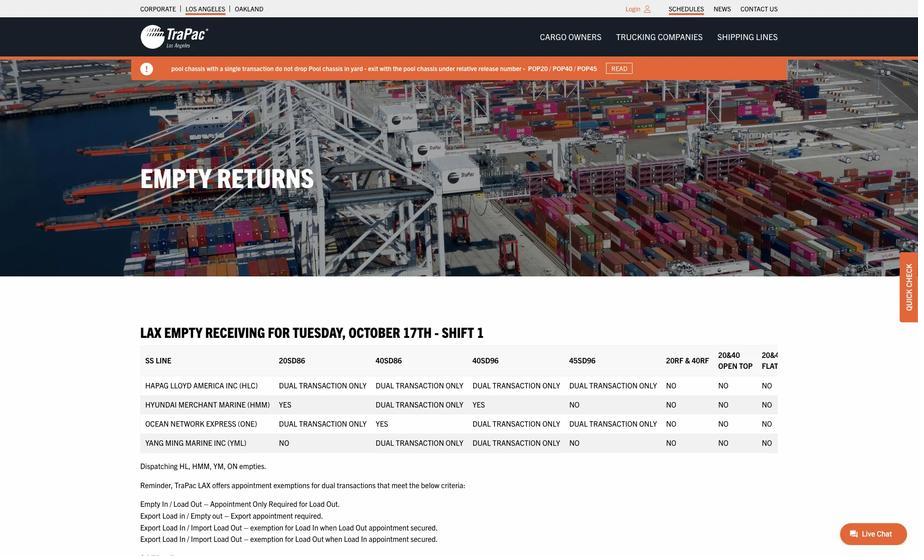 Task type: locate. For each thing, give the bounding box(es) containing it.
los angeles
[[186, 5, 226, 13]]

0 horizontal spatial chassis
[[185, 64, 205, 72]]

1 vertical spatial the
[[410, 481, 420, 490]]

no
[[667, 381, 677, 390], [719, 381, 729, 390], [763, 381, 773, 390], [570, 400, 580, 409], [667, 400, 677, 409], [719, 400, 729, 409], [763, 400, 773, 409], [667, 419, 677, 429], [719, 419, 729, 429], [763, 419, 773, 429], [279, 439, 289, 448], [570, 439, 580, 448], [667, 439, 677, 448], [719, 439, 729, 448], [763, 439, 773, 448]]

when down required.
[[320, 523, 337, 532]]

0 horizontal spatial the
[[393, 64, 402, 72]]

corporate
[[140, 5, 176, 13]]

- right 17th
[[435, 323, 439, 341]]

0 vertical spatial in
[[345, 64, 350, 72]]

hl,
[[180, 462, 191, 471]]

0 horizontal spatial in
[[180, 511, 185, 521]]

marine up express
[[219, 400, 246, 409]]

the right exit
[[393, 64, 402, 72]]

1 vertical spatial menu bar
[[533, 28, 786, 46]]

cargo owners link
[[533, 28, 609, 46]]

the
[[393, 64, 402, 72], [410, 481, 420, 490]]

0 vertical spatial marine
[[219, 400, 246, 409]]

menu bar up shipping
[[665, 2, 783, 15]]

when down out.
[[326, 535, 343, 544]]

transaction
[[242, 64, 274, 72]]

- left exit
[[365, 64, 367, 72]]

0 vertical spatial secured.
[[411, 523, 438, 532]]

network
[[171, 419, 205, 429]]

2 pool from the left
[[404, 64, 416, 72]]

menu bar down "light" icon at the right of the page
[[533, 28, 786, 46]]

marine down ocean network express (one)
[[185, 439, 212, 448]]

criteria:
[[442, 481, 466, 490]]

read
[[612, 64, 628, 72]]

0 vertical spatial when
[[320, 523, 337, 532]]

los angeles image
[[140, 24, 209, 50]]

ss
[[145, 356, 154, 365]]

0 horizontal spatial pool
[[171, 64, 183, 72]]

lax
[[140, 323, 162, 341], [198, 481, 211, 490]]

45sd96
[[570, 356, 596, 365]]

inc left (hlc)
[[226, 381, 238, 390]]

when
[[320, 523, 337, 532], [326, 535, 343, 544]]

1 horizontal spatial marine
[[219, 400, 246, 409]]

inc for (yml)
[[214, 439, 226, 448]]

0 vertical spatial import
[[191, 523, 212, 532]]

contact
[[741, 5, 769, 13]]

load
[[174, 500, 189, 509], [310, 500, 325, 509], [162, 511, 178, 521], [162, 523, 178, 532], [214, 523, 229, 532], [295, 523, 311, 532], [339, 523, 354, 532], [162, 535, 178, 544], [214, 535, 229, 544], [295, 535, 311, 544], [344, 535, 360, 544]]

shipping lines
[[718, 31, 779, 42]]

ming
[[166, 439, 184, 448]]

marine
[[219, 400, 246, 409], [185, 439, 212, 448]]

that
[[378, 481, 390, 490]]

20sd86
[[279, 356, 305, 365]]

login
[[626, 5, 641, 13]]

1 horizontal spatial 20&40
[[763, 351, 784, 360]]

trapac
[[175, 481, 197, 490]]

pool right solid icon
[[171, 64, 183, 72]]

0 horizontal spatial 20&40
[[719, 351, 741, 360]]

20&40 inside 20&40 open top
[[719, 351, 741, 360]]

single
[[225, 64, 241, 72]]

menu bar containing cargo owners
[[533, 28, 786, 46]]

1 chassis from the left
[[185, 64, 205, 72]]

2 exemption from the top
[[251, 535, 284, 544]]

0 horizontal spatial -
[[365, 64, 367, 72]]

1 vertical spatial import
[[191, 535, 212, 544]]

1 horizontal spatial the
[[410, 481, 420, 490]]

- right the number
[[523, 64, 526, 72]]

1 horizontal spatial in
[[345, 64, 350, 72]]

pool
[[171, 64, 183, 72], [404, 64, 416, 72]]

the right meet
[[410, 481, 420, 490]]

0 horizontal spatial lax
[[140, 323, 162, 341]]

20&40 for open
[[719, 351, 741, 360]]

2 20&40 from the left
[[763, 351, 784, 360]]

1 horizontal spatial with
[[380, 64, 392, 72]]

banner
[[0, 17, 919, 80]]

read link
[[607, 63, 633, 74]]

for
[[312, 481, 320, 490], [299, 500, 308, 509], [285, 523, 294, 532], [285, 535, 294, 544]]

lax left offers
[[198, 481, 211, 490]]

in down trapac
[[180, 511, 185, 521]]

0 horizontal spatial marine
[[185, 439, 212, 448]]

20&40 flat rack
[[763, 351, 800, 371]]

in
[[162, 500, 168, 509], [180, 523, 186, 532], [313, 523, 319, 532], [180, 535, 186, 544], [361, 535, 367, 544]]

lax empty receiving           for tuesday, october 17th              - shift 1
[[140, 323, 484, 341]]

required.
[[295, 511, 323, 521]]

menu bar
[[665, 2, 783, 15], [533, 28, 786, 46]]

0 horizontal spatial with
[[207, 64, 219, 72]]

transactions
[[337, 481, 376, 490]]

empty in / load out – appointment only required for load out. export load in / empty out – export appointment required. export load in / import load out – exemption for load in when load out appointment secured. export load in / import load out – exemption for load out when load in appointment secured.
[[140, 500, 438, 544]]

20&40 inside 20&40 flat rack
[[763, 351, 784, 360]]

pool right exit
[[404, 64, 416, 72]]

1 vertical spatial lax
[[198, 481, 211, 490]]

1 horizontal spatial yes
[[376, 419, 389, 429]]

1 vertical spatial secured.
[[411, 535, 438, 544]]

news link
[[714, 2, 732, 15]]

with left a
[[207, 64, 219, 72]]

only
[[253, 500, 267, 509]]

oakland
[[235, 5, 264, 13]]

1 vertical spatial inc
[[214, 439, 226, 448]]

inc left (yml)
[[214, 439, 226, 448]]

2 secured. from the top
[[411, 535, 438, 544]]

returns
[[217, 161, 314, 194]]

1 vertical spatial in
[[180, 511, 185, 521]]

0 vertical spatial the
[[393, 64, 402, 72]]

inc
[[226, 381, 238, 390], [214, 439, 226, 448]]

1 vertical spatial empty
[[140, 500, 160, 509]]

40rf
[[692, 356, 710, 365]]

2 horizontal spatial chassis
[[417, 64, 438, 72]]

cargo
[[540, 31, 567, 42]]

dual transaction only
[[279, 381, 367, 390], [376, 381, 464, 390], [473, 381, 561, 390], [570, 381, 658, 390], [376, 400, 464, 409], [279, 419, 367, 429], [473, 419, 561, 429], [570, 419, 658, 429], [376, 439, 464, 448], [473, 439, 561, 448]]

chassis
[[185, 64, 205, 72], [323, 64, 343, 72], [417, 64, 438, 72]]

yes
[[279, 400, 292, 409], [473, 400, 485, 409], [376, 419, 389, 429]]

rack
[[781, 362, 800, 371]]

with right exit
[[380, 64, 392, 72]]

1 vertical spatial marine
[[185, 439, 212, 448]]

1 horizontal spatial chassis
[[323, 64, 343, 72]]

schedules link
[[669, 2, 705, 15]]

secured.
[[411, 523, 438, 532], [411, 535, 438, 544]]

/
[[550, 64, 552, 72], [574, 64, 576, 72], [170, 500, 172, 509], [187, 511, 189, 521], [187, 523, 189, 532], [187, 535, 189, 544]]

quick check link
[[901, 252, 919, 322]]

-
[[365, 64, 367, 72], [523, 64, 526, 72], [435, 323, 439, 341]]

hyundai
[[145, 400, 177, 409]]

marine for merchant
[[219, 400, 246, 409]]

2 import from the top
[[191, 535, 212, 544]]

lax up ss
[[140, 323, 162, 341]]

0 vertical spatial menu bar
[[665, 2, 783, 15]]

with
[[207, 64, 219, 72], [380, 64, 392, 72]]

corporate link
[[140, 2, 176, 15]]

2 with from the left
[[380, 64, 392, 72]]

menu bar inside banner
[[533, 28, 786, 46]]

number
[[500, 64, 522, 72]]

20&40
[[719, 351, 741, 360], [763, 351, 784, 360]]

20rf
[[667, 356, 684, 365]]

in left yard
[[345, 64, 350, 72]]

1 horizontal spatial pool
[[404, 64, 416, 72]]

receiving
[[205, 323, 265, 341]]

20&40 up the open
[[719, 351, 741, 360]]

hyundai merchant marine (hmm)
[[145, 400, 270, 409]]

empty for empty returns
[[140, 161, 212, 194]]

20&40 up flat
[[763, 351, 784, 360]]

tuesday,
[[293, 323, 346, 341]]

1 20&40 from the left
[[719, 351, 741, 360]]

below
[[421, 481, 440, 490]]

chassis left under at top
[[417, 64, 438, 72]]

chassis left a
[[185, 64, 205, 72]]

chassis right pool
[[323, 64, 343, 72]]

shipping
[[718, 31, 755, 42]]

0 vertical spatial exemption
[[251, 523, 284, 532]]

schedules
[[669, 5, 705, 13]]

companies
[[658, 31, 703, 42]]

1 horizontal spatial -
[[435, 323, 439, 341]]

1 vertical spatial exemption
[[251, 535, 284, 544]]

(yml)
[[228, 439, 247, 448]]

flat
[[763, 362, 779, 371]]

0 vertical spatial empty
[[140, 161, 212, 194]]

oakland link
[[235, 2, 264, 15]]

(one)
[[238, 419, 257, 429]]

empty
[[140, 161, 212, 194], [140, 500, 160, 509], [191, 511, 211, 521]]

ocean network express (one)
[[145, 419, 257, 429]]

do
[[275, 64, 282, 72]]

line
[[156, 356, 171, 365]]

0 vertical spatial inc
[[226, 381, 238, 390]]

1 import from the top
[[191, 523, 212, 532]]



Task type: vqa. For each thing, say whether or not it's contained in the screenshot.
rightmost type
no



Task type: describe. For each thing, give the bounding box(es) containing it.
2 horizontal spatial -
[[523, 64, 526, 72]]

for
[[268, 323, 290, 341]]

20&40 for flat
[[763, 351, 784, 360]]

inc for (hlc)
[[226, 381, 238, 390]]

cargo owners
[[540, 31, 602, 42]]

express
[[206, 419, 236, 429]]

exemptions
[[274, 481, 310, 490]]

hapag
[[145, 381, 169, 390]]

quick check
[[905, 264, 914, 311]]

in inside empty in / load out – appointment only required for load out. export load in / empty out – export appointment required. export load in / import load out – exemption for load in when load out appointment secured. export load in / import load out – exemption for load out when load in appointment secured.
[[180, 511, 185, 521]]

news
[[714, 5, 732, 13]]

in inside banner
[[345, 64, 350, 72]]

40sd96
[[473, 356, 499, 365]]

merchant
[[179, 400, 217, 409]]

owners
[[569, 31, 602, 42]]

dispatching
[[140, 462, 178, 471]]

appointment
[[210, 500, 251, 509]]

ym,
[[214, 462, 226, 471]]

relative
[[457, 64, 478, 72]]

los angeles link
[[186, 2, 226, 15]]

lloyd
[[170, 381, 192, 390]]

america
[[193, 381, 224, 390]]

2 horizontal spatial yes
[[473, 400, 485, 409]]

20rf & 40rf
[[667, 356, 710, 365]]

not
[[284, 64, 293, 72]]

check
[[905, 264, 914, 287]]

dual
[[322, 481, 336, 490]]

reminder, trapac lax offers appointment exemptions for dual transactions that meet the below criteria:
[[140, 481, 466, 490]]

meet
[[392, 481, 408, 490]]

1 horizontal spatial lax
[[198, 481, 211, 490]]

0 vertical spatial lax
[[140, 323, 162, 341]]

2 vertical spatial empty
[[191, 511, 211, 521]]

lines
[[757, 31, 779, 42]]

40sd86
[[376, 356, 402, 365]]

reminder,
[[140, 481, 173, 490]]

pool chassis with a single transaction  do not drop pool chassis in yard -  exit with the pool chassis under relative release number -  pop20 / pop40 / pop45
[[171, 64, 598, 72]]

trucking companies
[[617, 31, 703, 42]]

october
[[349, 323, 401, 341]]

marine for ming
[[185, 439, 212, 448]]

trucking companies link
[[609, 28, 711, 46]]

open
[[719, 362, 738, 371]]

required
[[269, 500, 298, 509]]

out.
[[327, 500, 340, 509]]

banner containing cargo owners
[[0, 17, 919, 80]]

hmm,
[[192, 462, 212, 471]]

contact us link
[[741, 2, 779, 15]]

under
[[439, 64, 455, 72]]

exit
[[368, 64, 379, 72]]

empty
[[164, 323, 203, 341]]

menu bar containing schedules
[[665, 2, 783, 15]]

1 exemption from the top
[[251, 523, 284, 532]]

top
[[740, 362, 753, 371]]

on
[[228, 462, 238, 471]]

1 vertical spatial when
[[326, 535, 343, 544]]

empty returns
[[140, 161, 314, 194]]

pop45
[[578, 64, 598, 72]]

shift
[[442, 323, 475, 341]]

1 secured. from the top
[[411, 523, 438, 532]]

angeles
[[198, 5, 226, 13]]

3 chassis from the left
[[417, 64, 438, 72]]

los
[[186, 5, 197, 13]]

shipping lines link
[[711, 28, 786, 46]]

1 pool from the left
[[171, 64, 183, 72]]

empty for empty in / load out – appointment only required for load out. export load in / empty out – export appointment required. export load in / import load out – exemption for load in when load out appointment secured. export load in / import load out – exemption for load out when load in appointment secured.
[[140, 500, 160, 509]]

contact us
[[741, 5, 779, 13]]

light image
[[645, 5, 651, 13]]

2 chassis from the left
[[323, 64, 343, 72]]

1 with from the left
[[207, 64, 219, 72]]

17th
[[403, 323, 432, 341]]

(hmm)
[[248, 400, 270, 409]]

login link
[[626, 5, 641, 13]]

0 horizontal spatial yes
[[279, 400, 292, 409]]

dispatching hl, hmm, ym, on empties.
[[140, 462, 267, 471]]

yang
[[145, 439, 164, 448]]

ss line
[[145, 356, 171, 365]]

quick
[[905, 289, 914, 311]]

pop20
[[529, 64, 548, 72]]

a
[[220, 64, 223, 72]]

20&40 open top
[[719, 351, 753, 371]]

solid image
[[140, 63, 153, 76]]

trucking
[[617, 31, 657, 42]]

offers
[[212, 481, 230, 490]]

drop
[[295, 64, 307, 72]]

out
[[213, 511, 223, 521]]

pop40
[[553, 64, 573, 72]]

yard
[[351, 64, 363, 72]]

ocean
[[145, 419, 169, 429]]



